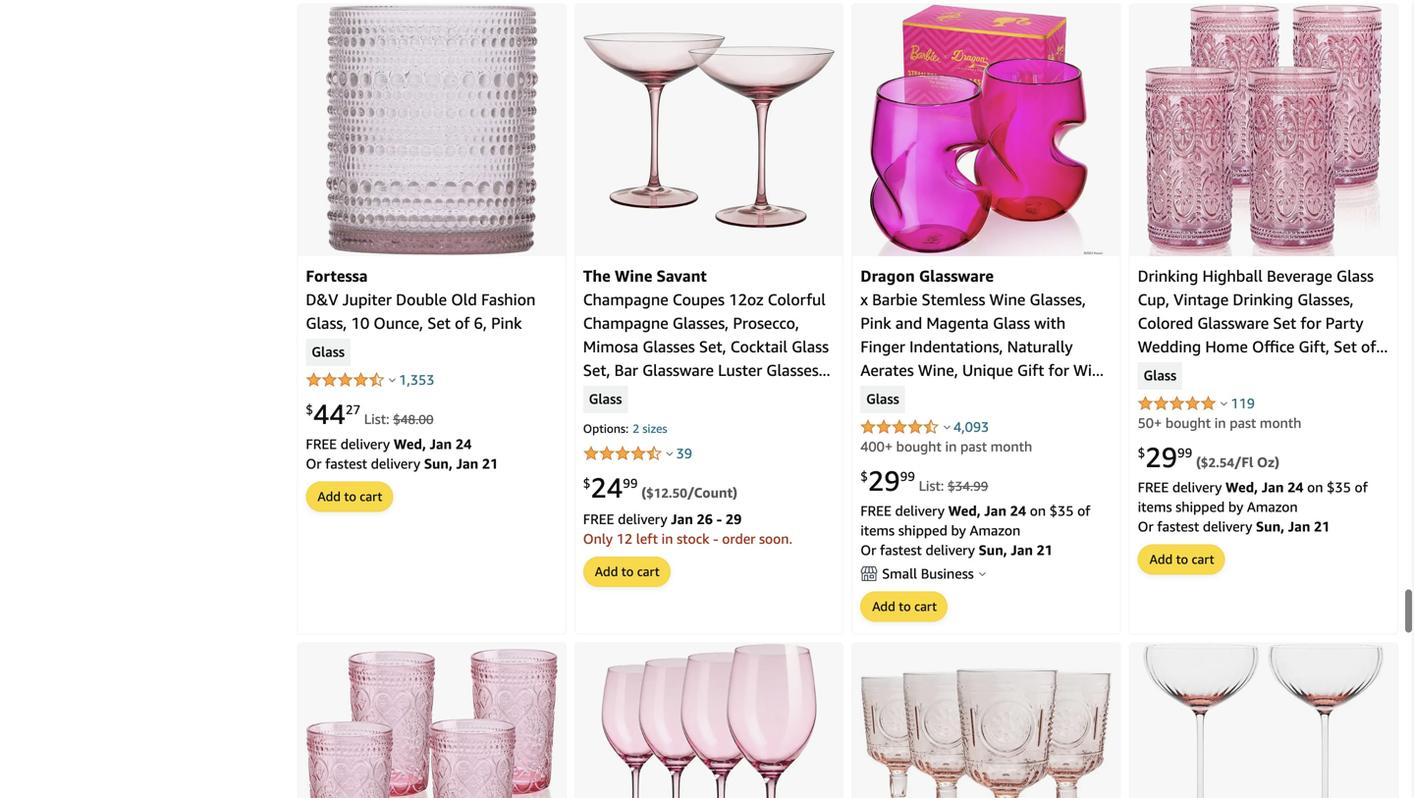 Task type: vqa. For each thing, say whether or not it's contained in the screenshot.
leftmost "RENTALS"
no



Task type: locate. For each thing, give the bounding box(es) containing it.
2 left the sizes
[[633, 422, 640, 435]]

glasses down cocktail at the top right of the page
[[766, 361, 819, 379]]

drinking up cup,
[[1138, 267, 1199, 285]]

99 inside $ 24 99 ( $12.50 /count)
[[623, 476, 638, 491]]

2 horizontal spatial wed,
[[1226, 479, 1258, 495]]

in
[[1215, 415, 1226, 431], [945, 438, 957, 455], [662, 531, 673, 547]]

month down capacity,
[[991, 438, 1032, 455]]

0 horizontal spatial in
[[662, 531, 673, 547]]

by up business
[[951, 522, 966, 539]]

dragon glassware x barbie stemless wine glasses, pink and magenta glass with finger indentations, naturally aerates wine, ... image
[[870, 4, 1103, 256]]

pink up finger
[[861, 314, 892, 332]]

0 vertical spatial sun,
[[424, 456, 453, 472]]

glasses, inside the wine savant champagne coupes 12oz colorful champagne glasses, prosecco, mimosa glasses set, cocktail glass set, bar glassware luster glasses (2, blush pink)
[[673, 314, 729, 332]]

or down the $ 29 99 ( $2.54 /fl oz)
[[1138, 518, 1154, 535]]

$ inside $ 29 99 list: $34.99
[[861, 469, 868, 484]]

free delivery wed, jan 24 down $2.54
[[1138, 479, 1307, 495]]

1 vertical spatial popover image
[[666, 451, 673, 456]]

0 horizontal spatial popover image
[[389, 378, 396, 382]]

shipped for $ 29 99 ( $2.54 /fl oz)
[[1176, 499, 1225, 515]]

on $35 of items shipped by amazon down the '$34.99'
[[861, 503, 1091, 539]]

2 horizontal spatial or
[[1138, 518, 1154, 535]]

,pink
[[1138, 361, 1173, 379]]

pink inside dragon glassware x barbie stemless wine glasses, pink and magenta glass with finger indentations, naturally aerates wine, unique gift for wine lovers, 16 oz capacity, set of 2
[[861, 314, 892, 332]]

set down gift
[[1026, 384, 1049, 403]]

ounce,
[[374, 314, 423, 332]]

champagne down the 'the' at the left of the page
[[583, 290, 669, 309]]

popover image for 119
[[1221, 401, 1228, 406]]

400+ bought in past month
[[861, 438, 1032, 455]]

1 horizontal spatial glasses,
[[1030, 290, 1086, 309]]

/fl
[[1235, 454, 1254, 470]]

0 vertical spatial (
[[1196, 454, 1201, 470]]

1 horizontal spatial free delivery wed, jan 24 on $35 of items shipped by amazon element
[[1138, 479, 1368, 515]]

fastest for $ 29 99 list: $34.99
[[880, 542, 922, 558]]

drinking down highball
[[1233, 290, 1294, 309]]

1 horizontal spatial popover image
[[1221, 401, 1228, 406]]

sun, down oz)
[[1256, 518, 1285, 535]]

small business
[[882, 566, 974, 582]]

1 vertical spatial 21
[[1314, 518, 1330, 535]]

cart
[[360, 489, 382, 504], [1192, 552, 1215, 567], [637, 564, 660, 579], [914, 599, 937, 614]]

1 vertical spatial list:
[[919, 478, 944, 494]]

99
[[1178, 446, 1193, 461], [900, 469, 915, 484], [623, 476, 638, 491]]

jan inside free delivery jan 26 - 29 only 12 left in stock - order soon.
[[671, 511, 693, 527]]

glassware inside dragon glassware x barbie stemless wine glasses, pink and magenta glass with finger indentations, naturally aerates wine, unique gift for wine lovers, 16 oz capacity, set of 2
[[919, 267, 994, 285]]

0 vertical spatial $35
[[1327, 479, 1351, 495]]

shipped up 'small business'
[[898, 522, 948, 539]]

$ 29 99 list: $34.99
[[861, 464, 988, 497]]

1,353
[[399, 372, 435, 388]]

or fastest delivery sun, jan 21
[[1138, 518, 1330, 535], [861, 542, 1053, 558]]

29
[[1145, 441, 1178, 474], [868, 464, 900, 497], [726, 511, 742, 527]]

0 horizontal spatial 21
[[482, 456, 498, 472]]

by down /fl
[[1229, 499, 1244, 515]]

glasses up pink)
[[643, 337, 695, 356]]

99 inside $ 29 99 list: $34.99
[[900, 469, 915, 484]]

items for $ 29 99 list: $34.99
[[861, 522, 895, 539]]

2 horizontal spatial fastest
[[1157, 518, 1199, 535]]

d&v jupiter double old fashion glass, 10 ounce, set of 6, pink link
[[306, 290, 536, 332]]

popover image for 1,353
[[389, 378, 396, 382]]

or fastest delivery sun, jan 21 element down /fl
[[1138, 518, 1330, 535]]

shipped for $ 29 99 list: $34.99
[[898, 522, 948, 539]]

lefonte wine glasses, stemmed wine glasses, wine glass cups, red wine glasses, crystal drinking glasses, dishwasher safe -... image
[[601, 644, 817, 799]]

bought
[[1166, 415, 1211, 431], [896, 438, 942, 455]]

wed,
[[394, 436, 426, 452], [1226, 479, 1258, 495], [948, 503, 981, 519]]

0 vertical spatial 21
[[482, 456, 498, 472]]

12
[[617, 531, 633, 547]]

4
[[1380, 337, 1390, 356]]

0 horizontal spatial or
[[306, 456, 322, 472]]

popover image
[[389, 378, 396, 382], [944, 425, 951, 430]]

0 horizontal spatial past
[[961, 438, 987, 455]]

0 horizontal spatial popover image
[[666, 451, 673, 456]]

0 horizontal spatial 29
[[726, 511, 742, 527]]

lovers,
[[861, 384, 911, 403]]

free delivery wed, jan 24 on $35 of items shipped by amazon element down the '$34.99'
[[861, 503, 1091, 539]]

- right 26
[[717, 511, 722, 527]]

16
[[915, 384, 933, 403]]

400+
[[861, 438, 893, 455]]

glassware up pink)
[[642, 361, 714, 379]]

0 horizontal spatial month
[[991, 438, 1032, 455]]

items for $ 29 99 ( $2.54 /fl oz)
[[1138, 499, 1172, 515]]

fastest for $ 29 99 ( $2.54 /fl oz)
[[1157, 518, 1199, 535]]

2 horizontal spatial glassware
[[1198, 314, 1269, 332]]

0 horizontal spatial or fastest delivery sun, jan 21
[[861, 542, 1053, 558]]

glass,
[[306, 314, 347, 332]]

1 horizontal spatial month
[[1260, 415, 1302, 431]]

or fastest delivery sun, jan 21 element down free delivery wed, jan 24 element
[[306, 456, 498, 472]]

items down the $ 29 99 ( $2.54 /fl oz)
[[1138, 499, 1172, 515]]

of inside dragon glassware x barbie stemless wine glasses, pink and magenta glass with finger indentations, naturally aerates wine, unique gift for wine lovers, 16 oz capacity, set of 2
[[1053, 384, 1068, 403]]

1 vertical spatial or fastest delivery sun, jan 21 element
[[1138, 518, 1330, 535]]

past down the 119 link on the right
[[1230, 415, 1256, 431]]

amazon up small business button
[[970, 522, 1021, 539]]

glass up naturally
[[993, 314, 1030, 332]]

wed, down the '$34.99'
[[948, 503, 981, 519]]

past down '4,093' "link"
[[961, 438, 987, 455]]

1 horizontal spatial or fastest delivery sun, jan 21
[[1138, 518, 1330, 535]]

1 horizontal spatial 29
[[868, 464, 900, 497]]

set inside "fortessa d&v jupiter double old fashion glass, 10 ounce, set of 6, pink"
[[427, 314, 451, 332]]

2 vertical spatial or
[[861, 542, 876, 558]]

1 horizontal spatial on $35 of items shipped by amazon
[[1138, 479, 1368, 515]]

naturally
[[1007, 337, 1073, 356]]

1,353 link
[[399, 372, 435, 388]]

on $35 of items shipped by amazon down /fl
[[1138, 479, 1368, 515]]

1 horizontal spatial 21
[[1037, 542, 1053, 558]]

50+ bought in past month
[[1138, 415, 1302, 431]]

or down 44
[[306, 456, 322, 472]]

popover image for 4,093
[[944, 425, 951, 430]]

1 horizontal spatial glassware
[[919, 267, 994, 285]]

1 vertical spatial month
[[991, 438, 1032, 455]]

on for $ 29 99 list: $34.99
[[1030, 503, 1046, 519]]

wed, down $48.00
[[394, 436, 426, 452]]

wed, for $ 29 99 ( $2.54 /fl oz)
[[1226, 479, 1258, 495]]

0 vertical spatial champagne
[[583, 290, 669, 309]]

pink
[[491, 314, 522, 332], [861, 314, 892, 332]]

0 horizontal spatial free delivery wed, jan 24 on $35 of items shipped by amazon element
[[861, 503, 1091, 539]]

popover image left "1,353" link
[[389, 378, 396, 382]]

list: for 29
[[919, 478, 944, 494]]

$ for $ 24 99 ( $12.50 /count)
[[583, 476, 591, 491]]

0 vertical spatial shipped
[[1176, 499, 1225, 515]]

21 for $ 29 99 list: $34.99
[[1037, 542, 1053, 558]]

or fastest delivery sun, jan 21 down /fl
[[1138, 518, 1330, 535]]

21
[[482, 456, 498, 472], [1314, 518, 1330, 535], [1037, 542, 1053, 558]]

free delivery wed, jan 24 on $35 of items shipped by amazon element down /fl
[[1138, 479, 1368, 515]]

order
[[722, 531, 756, 547]]

amazon down oz)
[[1247, 499, 1298, 515]]

0 vertical spatial list:
[[364, 411, 389, 427]]

0 vertical spatial set,
[[699, 337, 726, 356]]

29 down 50+
[[1145, 441, 1178, 474]]

list:
[[364, 411, 389, 427], [919, 478, 944, 494]]

2 pink from the left
[[861, 314, 892, 332]]

2 vertical spatial wed,
[[948, 503, 981, 519]]

free delivery wed, jan 24
[[1138, 479, 1307, 495], [861, 503, 1030, 519]]

in down free delivery jan 26 - 29 element
[[662, 531, 673, 547]]

1 horizontal spatial list:
[[919, 478, 944, 494]]

or for $ 29 99 list: $34.99
[[861, 542, 876, 558]]

0 vertical spatial on
[[1307, 479, 1324, 495]]

0 horizontal spatial glassware
[[642, 361, 714, 379]]

99 down "400+ bought in past month"
[[900, 469, 915, 484]]

0 vertical spatial fastest
[[325, 456, 367, 472]]

free delivery wed, jan 24 on $35 of items shipped by amazon element
[[1138, 479, 1368, 515], [861, 503, 1091, 539]]

list: right 27
[[364, 411, 389, 427]]

99 inside the $ 29 99 ( $2.54 /fl oz)
[[1178, 446, 1193, 461]]

delivery
[[341, 436, 390, 452], [371, 456, 421, 472], [1173, 479, 1222, 495], [895, 503, 945, 519], [618, 511, 667, 527], [1203, 518, 1253, 535], [926, 542, 975, 558]]

free delivery wed, jan 24 element
[[306, 436, 472, 452]]

0 horizontal spatial amazon
[[970, 522, 1021, 539]]

( inside $ 24 99 ( $12.50 /count)
[[642, 485, 646, 501]]

glasses, down coupes
[[673, 314, 729, 332]]

list: inside $ 29 99 list: $34.99
[[919, 478, 944, 494]]

for inside dragon glassware x barbie stemless wine glasses, pink and magenta glass with finger indentations, naturally aerates wine, unique gift for wine lovers, 16 oz capacity, set of 2
[[1049, 361, 1069, 379]]

bought right 50+
[[1166, 415, 1211, 431]]

add
[[318, 489, 341, 504], [1150, 552, 1173, 567], [595, 564, 618, 579], [872, 599, 896, 614]]

on
[[1307, 479, 1324, 495], [1030, 503, 1046, 519]]

savant
[[657, 267, 707, 285]]

or fastest delivery sun, jan 21 element
[[306, 456, 498, 472], [1138, 518, 1330, 535], [861, 542, 1053, 558]]

0 horizontal spatial items
[[861, 522, 895, 539]]

or down $ 29 99 list: $34.99
[[861, 542, 876, 558]]

$ inside the $ 29 99 ( $2.54 /fl oz)
[[1138, 446, 1145, 461]]

1 vertical spatial popover image
[[944, 425, 951, 430]]

0 vertical spatial drinking
[[1138, 267, 1199, 285]]

for right gift
[[1049, 361, 1069, 379]]

bought for $ 29 99 ( $2.54 /fl oz)
[[1166, 415, 1211, 431]]

glass up party
[[1337, 267, 1374, 285]]

old
[[451, 290, 477, 309]]

free down $ 29 99 list: $34.99
[[861, 503, 892, 519]]

items
[[1138, 499, 1172, 515], [861, 522, 895, 539]]

1 vertical spatial or
[[1138, 518, 1154, 535]]

0 vertical spatial wed,
[[394, 436, 426, 452]]

2 vertical spatial 21
[[1037, 542, 1053, 558]]

2 horizontal spatial 99
[[1178, 446, 1193, 461]]

past for $ 29 99 list: $34.99
[[961, 438, 987, 455]]

1 horizontal spatial 2
[[1072, 384, 1082, 403]]

in for $ 29 99 ( $2.54 /fl oz)
[[1215, 415, 1226, 431]]

past
[[1230, 415, 1256, 431], [961, 438, 987, 455]]

$ left 27
[[306, 402, 313, 418]]

shipped down $2.54
[[1176, 499, 1225, 515]]

( up free delivery jan 26 - 29 element
[[642, 485, 646, 501]]

of inside drinking highball beverage glass cup, vintage drinking glasses, colored glassware set for party wedding home office gift, set of 4 ,pink
[[1361, 337, 1376, 356]]

(
[[1196, 454, 1201, 470], [642, 485, 646, 501]]

sun, down $48.00
[[424, 456, 453, 472]]

glass down the wedding
[[1144, 367, 1177, 385]]

by for $ 29 99 list: $34.99
[[951, 522, 966, 539]]

or fastest delivery sun, jan 21 up business
[[861, 542, 1053, 558]]

in for $ 29 99 list: $34.99
[[945, 438, 957, 455]]

on for $ 29 99 ( $2.54 /fl oz)
[[1307, 479, 1324, 495]]

x barbie stemless wine glasses, pink and magenta glass with finger indentations, naturally aerates wine, unique gift for wine lovers, 16 oz capacity, set of 2 link
[[861, 290, 1110, 403]]

list: inside $ 44 27 list: $48.00 free delivery wed, jan 24 or fastest delivery sun, jan 21
[[364, 411, 389, 427]]

0 horizontal spatial $35
[[1050, 503, 1074, 519]]

$ inside $ 44 27 list: $48.00 free delivery wed, jan 24 or fastest delivery sun, jan 21
[[306, 402, 313, 418]]

2 down naturally
[[1072, 384, 1082, 403]]

glasses, up with
[[1030, 290, 1086, 309]]

sun, for $ 29 99 list: $34.99
[[979, 542, 1007, 558]]

glasses,
[[1030, 290, 1086, 309], [1298, 290, 1354, 309], [673, 314, 729, 332]]

1 vertical spatial by
[[951, 522, 966, 539]]

2 vertical spatial in
[[662, 531, 673, 547]]

glass down colorful on the top right of page
[[792, 337, 829, 356]]

1 horizontal spatial in
[[945, 438, 957, 455]]

wine inside the wine savant champagne coupes 12oz colorful champagne glasses, prosecco, mimosa glasses set, cocktail glass set, bar glassware luster glasses (2, blush pink)
[[615, 267, 653, 285]]

set, up (2,
[[583, 361, 610, 379]]

fastest
[[325, 456, 367, 472], [1157, 518, 1199, 535], [880, 542, 922, 558]]

free up only
[[583, 511, 614, 527]]

$ inside $ 24 99 ( $12.50 /count)
[[583, 476, 591, 491]]

$ up only
[[583, 476, 591, 491]]

amazon for $ 29 99 list: $34.99
[[970, 522, 1021, 539]]

glassware up home
[[1198, 314, 1269, 332]]

small
[[882, 566, 917, 582]]

2 vertical spatial glassware
[[642, 361, 714, 379]]

99 for $ 24 99 ( $12.50 /count)
[[623, 476, 638, 491]]

fastest up small
[[880, 542, 922, 558]]

2 vertical spatial fastest
[[880, 542, 922, 558]]

29 down 400+
[[868, 464, 900, 497]]

0 horizontal spatial on
[[1030, 503, 1046, 519]]

1 vertical spatial fastest
[[1157, 518, 1199, 535]]

sun, inside $ 44 27 list: $48.00 free delivery wed, jan 24 or fastest delivery sun, jan 21
[[424, 456, 453, 472]]

or for $ 29 99 ( $2.54 /fl oz)
[[1138, 518, 1154, 535]]

0 horizontal spatial wed,
[[394, 436, 426, 452]]

$ 24 99 ( $12.50 /count)
[[583, 471, 738, 504]]

-
[[717, 511, 722, 527], [713, 531, 719, 547]]

0 horizontal spatial fastest
[[325, 456, 367, 472]]

1 vertical spatial wine
[[990, 290, 1026, 309]]

0 vertical spatial past
[[1230, 415, 1256, 431]]

champagne up mimosa
[[583, 314, 669, 332]]

sun, up small business button
[[979, 542, 1007, 558]]

in up the $ 29 99 ( $2.54 /fl oz)
[[1215, 415, 1226, 431]]

glasses, up party
[[1298, 290, 1354, 309]]

2 vertical spatial wine
[[1074, 361, 1110, 379]]

wine right the 'the' at the left of the page
[[615, 267, 653, 285]]

0 vertical spatial -
[[717, 511, 722, 527]]

$
[[306, 402, 313, 418], [1138, 446, 1145, 461], [861, 469, 868, 484], [583, 476, 591, 491]]

popover image left 39 link
[[666, 451, 673, 456]]

0 horizontal spatial shipped
[[898, 522, 948, 539]]

or fastest delivery sun, jan 21 element for dragon glassware x barbie stemless wine glasses, pink and magenta glass with finger indentations, naturally aerates wine, unique gift for wine lovers, 16 oz capacity, set of 2
[[861, 542, 1053, 558]]

cart down left
[[637, 564, 660, 579]]

cocktail
[[730, 337, 788, 356]]

free
[[306, 436, 337, 452], [1138, 479, 1169, 495], [861, 503, 892, 519], [583, 511, 614, 527]]

0 vertical spatial by
[[1229, 499, 1244, 515]]

for up gift,
[[1301, 314, 1322, 332]]

or fastest delivery sun, jan 21 element up business
[[861, 542, 1053, 558]]

wine right the stemless
[[990, 290, 1026, 309]]

0 vertical spatial glassware
[[919, 267, 994, 285]]

1 horizontal spatial 99
[[900, 469, 915, 484]]

office
[[1252, 337, 1295, 356]]

0 horizontal spatial (
[[642, 485, 646, 501]]

1 horizontal spatial by
[[1229, 499, 1244, 515]]

1 horizontal spatial pink
[[861, 314, 892, 332]]

wed, down /fl
[[1226, 479, 1258, 495]]

mimosa
[[583, 337, 639, 356]]

$ for $ 29 99 list: $34.99
[[861, 469, 868, 484]]

$ down 50+
[[1138, 446, 1145, 461]]

1 horizontal spatial for
[[1301, 314, 1322, 332]]

abrwyy drinking highball beverage glass cup, vintage drinking glasses, colored glassware set for party wedding home office... image
[[1145, 4, 1382, 256]]

0 horizontal spatial bought
[[896, 438, 942, 455]]

fastest down the $ 29 99 ( $2.54 /fl oz)
[[1157, 518, 1199, 535]]

fastest down free delivery wed, jan 24 element
[[325, 456, 367, 472]]

amazon
[[1247, 499, 1298, 515], [970, 522, 1021, 539]]

pink down the fashion
[[491, 314, 522, 332]]

0 horizontal spatial glasses,
[[673, 314, 729, 332]]

- right stock
[[713, 531, 719, 547]]

of
[[455, 314, 470, 332], [1361, 337, 1376, 356], [1053, 384, 1068, 403], [1355, 479, 1368, 495], [1078, 503, 1091, 519]]

the wine savant champagne coupes 12oz colorful champagne glasses, prosecco, mimosa glasses set, cocktail glass set, bar gl... image
[[583, 32, 835, 228]]

bought up $ 29 99 list: $34.99
[[896, 438, 942, 455]]

popover image left '119'
[[1221, 401, 1228, 406]]

set inside dragon glassware x barbie stemless wine glasses, pink and magenta glass with finger indentations, naturally aerates wine, unique gift for wine lovers, 16 oz capacity, set of 2
[[1026, 384, 1049, 403]]

1 vertical spatial $35
[[1050, 503, 1074, 519]]

for inside drinking highball beverage glass cup, vintage drinking glasses, colored glassware set for party wedding home office gift, set of 4 ,pink
[[1301, 314, 1322, 332]]

0 vertical spatial or
[[306, 456, 322, 472]]

1 pink from the left
[[491, 314, 522, 332]]

1 champagne from the top
[[583, 290, 669, 309]]

wine
[[615, 267, 653, 285], [990, 290, 1026, 309], [1074, 361, 1110, 379]]

( inside the $ 29 99 ( $2.54 /fl oz)
[[1196, 454, 1201, 470]]

free delivery wed, jan 24 down the '$34.99'
[[861, 503, 1030, 519]]

1 vertical spatial 2
[[633, 422, 640, 435]]

1 vertical spatial drinking
[[1233, 290, 1294, 309]]

on $35 of items shipped by amazon
[[1138, 479, 1368, 515], [861, 503, 1091, 539]]

bormioli rocco romantic set of 4 stemware glasses, 10.75 oz. colored crystal glass, cotton candy pink, made in italy. image
[[861, 668, 1112, 799]]

colored
[[1138, 314, 1193, 332]]

sister.ly drinkware pink coupe glasses/pink coupe champagne glasses, set of 2, 8 oz, perfect for cocktails, mocktails, and... image
[[1143, 644, 1385, 799]]

items up small
[[861, 522, 895, 539]]

free inside free delivery jan 26 - 29 only 12 left in stock - order soon.
[[583, 511, 614, 527]]

0 horizontal spatial or fastest delivery sun, jan 21 element
[[306, 456, 498, 472]]

coupes
[[673, 290, 725, 309]]

wine right gift
[[1074, 361, 1110, 379]]

month up oz)
[[1260, 415, 1302, 431]]

glasses, inside dragon glassware x barbie stemless wine glasses, pink and magenta glass with finger indentations, naturally aerates wine, unique gift for wine lovers, 16 oz capacity, set of 2
[[1030, 290, 1086, 309]]

soon.
[[759, 531, 793, 547]]

1 horizontal spatial amazon
[[1247, 499, 1298, 515]]

2 vertical spatial sun,
[[979, 542, 1007, 558]]

$ down 400+
[[861, 469, 868, 484]]

0 vertical spatial or fastest delivery sun, jan 21
[[1138, 518, 1330, 535]]

sun,
[[424, 456, 453, 472], [1256, 518, 1285, 535], [979, 542, 1007, 558]]

popover image
[[1221, 401, 1228, 406], [666, 451, 673, 456]]

list: left the '$34.99'
[[919, 478, 944, 494]]

2 horizontal spatial sun,
[[1256, 518, 1285, 535]]

glass down glass,
[[312, 344, 345, 361]]

0 horizontal spatial free delivery wed, jan 24
[[861, 503, 1030, 519]]

jan
[[430, 436, 452, 452], [456, 456, 479, 472], [1262, 479, 1284, 495], [985, 503, 1007, 519], [671, 511, 693, 527], [1288, 518, 1311, 535], [1011, 542, 1033, 558]]

set, up luster
[[699, 337, 726, 356]]

29 for $ 29 99 ( $2.54 /fl oz)
[[1145, 441, 1178, 474]]

magenta
[[927, 314, 989, 332]]

1 vertical spatial bought
[[896, 438, 942, 455]]

( down 50+ bought in past month
[[1196, 454, 1201, 470]]

free delivery wed, jan 24 for $ 29 99 list: $34.99
[[861, 503, 1030, 519]]

1 horizontal spatial free delivery wed, jan 24
[[1138, 479, 1307, 495]]

1 vertical spatial free delivery wed, jan 24
[[861, 503, 1030, 519]]

free down 44
[[306, 436, 337, 452]]

drinking
[[1138, 267, 1199, 285], [1233, 290, 1294, 309]]

29 up order
[[726, 511, 742, 527]]

26
[[697, 511, 713, 527]]

1 horizontal spatial bought
[[1166, 415, 1211, 431]]

99 left $2.54
[[1178, 446, 1193, 461]]

set down double
[[427, 314, 451, 332]]

0 vertical spatial in
[[1215, 415, 1226, 431]]

0 vertical spatial amazon
[[1247, 499, 1298, 515]]

dragon glassware x barbie stemless wine glasses, pink and magenta glass with finger indentations, naturally aerates wine, unique gift for wine lovers, 16 oz capacity, set of 2
[[861, 267, 1110, 403]]

glassware inside the wine savant champagne coupes 12oz colorful champagne glasses, prosecco, mimosa glasses set, cocktail glass set, bar glassware luster glasses (2, blush pink)
[[642, 361, 714, 379]]

to
[[344, 489, 356, 504], [1176, 552, 1189, 567], [621, 564, 634, 579], [899, 599, 911, 614]]

free delivery jan 26 - 29 element
[[583, 511, 742, 527]]

shipped
[[1176, 499, 1225, 515], [898, 522, 948, 539]]

by for $ 29 99 ( $2.54 /fl oz)
[[1229, 499, 1244, 515]]

glassware up the stemless
[[919, 267, 994, 285]]

popover image up "400+ bought in past month"
[[944, 425, 951, 430]]

$ 44 27 list: $48.00 free delivery wed, jan 24 or fastest delivery sun, jan 21
[[306, 398, 498, 472]]

0 horizontal spatial on $35 of items shipped by amazon
[[861, 503, 1091, 539]]

119
[[1231, 395, 1255, 411]]

2 horizontal spatial 21
[[1314, 518, 1330, 535]]

set
[[427, 314, 451, 332], [1273, 314, 1297, 332], [1334, 337, 1357, 356], [1026, 384, 1049, 403]]



Task type: describe. For each thing, give the bounding box(es) containing it.
cart down 'small business'
[[914, 599, 937, 614]]

the
[[583, 267, 611, 285]]

colorful
[[768, 290, 826, 309]]

prosecco,
[[733, 314, 799, 332]]

2 horizontal spatial wine
[[1074, 361, 1110, 379]]

champagne coupes 12oz colorful champagne glasses, prosecco, mimosa glasses set, cocktail glass set, bar glassware luster glasses (2, blush pink) link
[[583, 290, 831, 403]]

119 link
[[1231, 395, 1255, 411]]

/count)
[[687, 485, 738, 501]]

finger
[[861, 337, 905, 356]]

sizes
[[643, 422, 668, 435]]

wed, for $ 29 99 list: $34.99
[[948, 503, 981, 519]]

fortessa
[[306, 267, 368, 285]]

99 for $ 29 99 ( $2.54 /fl oz)
[[1178, 446, 1193, 461]]

1 vertical spatial glasses
[[766, 361, 819, 379]]

2 horizontal spatial or fastest delivery sun, jan 21 element
[[1138, 518, 1330, 535]]

x
[[861, 290, 868, 309]]

1 horizontal spatial wine
[[990, 290, 1026, 309]]

double
[[396, 290, 447, 309]]

drinking highball beverage glass cup, vintage drinking glasses, colored glassware set for party wedding home office gift, set of 4 ,pink link
[[1138, 267, 1390, 379]]

stemless
[[922, 290, 985, 309]]

home
[[1205, 337, 1248, 356]]

cart down free delivery wed, jan 24 element
[[360, 489, 382, 504]]

month for $ 29 99 list: $34.99
[[991, 438, 1032, 455]]

capacity,
[[958, 384, 1022, 403]]

6,
[[474, 314, 487, 332]]

fortessa d&v jupiter double old fashion glass, 10 ounce, set of 6, pink
[[306, 267, 536, 332]]

0 horizontal spatial glasses
[[643, 337, 695, 356]]

glassware inside drinking highball beverage glass cup, vintage drinking glasses, colored glassware set for party wedding home office gift, set of 4 ,pink
[[1198, 314, 1269, 332]]

or inside $ 44 27 list: $48.00 free delivery wed, jan 24 or fastest delivery sun, jan 21
[[306, 456, 322, 472]]

in inside free delivery jan 26 - 29 only 12 left in stock - order soon.
[[662, 531, 673, 547]]

gift
[[1017, 361, 1044, 379]]

free down the $ 29 99 ( $2.54 /fl oz)
[[1138, 479, 1169, 495]]

pink)
[[649, 384, 684, 403]]

21 inside $ 44 27 list: $48.00 free delivery wed, jan 24 or fastest delivery sun, jan 21
[[482, 456, 498, 472]]

( for 29
[[1196, 454, 1201, 470]]

$2.54
[[1201, 455, 1235, 470]]

only
[[583, 531, 613, 547]]

bar
[[615, 361, 638, 379]]

$34.99
[[948, 479, 988, 494]]

fastest inside $ 44 27 list: $48.00 free delivery wed, jan 24 or fastest delivery sun, jan 21
[[325, 456, 367, 472]]

options: 2 sizes
[[583, 422, 668, 435]]

business
[[921, 566, 974, 582]]

jupiter
[[342, 290, 392, 309]]

with
[[1034, 314, 1066, 332]]

party
[[1326, 314, 1364, 332]]

free inside $ 44 27 list: $48.00 free delivery wed, jan 24 or fastest delivery sun, jan 21
[[306, 436, 337, 452]]

vintage
[[1174, 290, 1229, 309]]

29 inside free delivery jan 26 - 29 only 12 left in stock - order soon.
[[726, 511, 742, 527]]

glass smile vintage drinking glasses set of 4-12 oz pink embossed old fashioned water glasses tumblers for whisky, beer, j... image
[[306, 649, 558, 799]]

glass inside the wine savant champagne coupes 12oz colorful champagne glasses, prosecco, mimosa glasses set, cocktail glass set, bar glassware luster glasses (2, blush pink)
[[792, 337, 829, 356]]

$ for $ 44 27 list: $48.00 free delivery wed, jan 24 or fastest delivery sun, jan 21
[[306, 402, 313, 418]]

free delivery jan 26 - 29 only 12 left in stock - order soon.
[[583, 511, 793, 547]]

and
[[896, 314, 922, 332]]

50+
[[1138, 415, 1162, 431]]

24 inside $ 44 27 list: $48.00 free delivery wed, jan 24 or fastest delivery sun, jan 21
[[456, 436, 472, 452]]

39
[[676, 445, 692, 462]]

the wine savant champagne coupes 12oz colorful champagne glasses, prosecco, mimosa glasses set, cocktail glass set, bar glassware luster glasses (2, blush pink)
[[583, 267, 829, 403]]

glasses, inside drinking highball beverage glass cup, vintage drinking glasses, colored glassware set for party wedding home office gift, set of 4 ,pink
[[1298, 290, 1354, 309]]

12oz
[[729, 290, 764, 309]]

$ for $ 29 99 ( $2.54 /fl oz)
[[1138, 446, 1145, 461]]

4,093
[[954, 419, 989, 435]]

drinking highball beverage glass cup, vintage drinking glasses, colored glassware set for party wedding home office gift, set of 4 ,pink
[[1138, 267, 1390, 379]]

bought for $ 29 99 list: $34.99
[[896, 438, 942, 455]]

beverage
[[1267, 267, 1333, 285]]

44
[[313, 398, 346, 431]]

glass inside drinking highball beverage glass cup, vintage drinking glasses, colored glassware set for party wedding home office gift, set of 4 ,pink
[[1337, 267, 1374, 285]]

d&v
[[306, 290, 338, 309]]

options:
[[583, 422, 629, 435]]

blush
[[605, 384, 645, 403]]

( for 24
[[642, 485, 646, 501]]

0 horizontal spatial set,
[[583, 361, 610, 379]]

left
[[636, 531, 658, 547]]

amazon for $ 29 99 ( $2.54 /fl oz)
[[1247, 499, 1298, 515]]

highball
[[1203, 267, 1263, 285]]

sun, for $ 29 99 ( $2.54 /fl oz)
[[1256, 518, 1285, 535]]

of inside "fortessa d&v jupiter double old fashion glass, 10 ounce, set of 6, pink"
[[455, 314, 470, 332]]

$35 for $ 29 99 ( $2.54 /fl oz)
[[1327, 479, 1351, 495]]

39 link
[[676, 445, 692, 462]]

on $35 of items shipped by amazon for $ 29 99 ( $2.54 /fl oz)
[[1138, 479, 1368, 515]]

(2,
[[583, 384, 601, 403]]

past for $ 29 99 ( $2.54 /fl oz)
[[1230, 415, 1256, 431]]

indentations,
[[909, 337, 1003, 356]]

on $35 of items shipped by amazon for $ 29 99 list: $34.99
[[861, 503, 1091, 539]]

or fastest delivery sun, jan 21 for $ 29 99 list: $34.99
[[861, 542, 1053, 558]]

stock
[[677, 531, 710, 547]]

or fastest delivery sun, jan 21 for $ 29 99 ( $2.54 /fl oz)
[[1138, 518, 1330, 535]]

popover image for 39
[[666, 451, 673, 456]]

0 horizontal spatial 2
[[633, 422, 640, 435]]

gift,
[[1299, 337, 1330, 356]]

aerates
[[861, 361, 914, 379]]

10
[[351, 314, 370, 332]]

cart down $2.54
[[1192, 552, 1215, 567]]

glass down 'aerates'
[[866, 391, 899, 408]]

barbie
[[872, 290, 918, 309]]

$12.50
[[646, 486, 687, 501]]

2 champagne from the top
[[583, 314, 669, 332]]

1 horizontal spatial drinking
[[1233, 290, 1294, 309]]

set down party
[[1334, 337, 1357, 356]]

29 for $ 29 99 list: $34.99
[[868, 464, 900, 497]]

month for $ 29 99 ( $2.54 /fl oz)
[[1260, 415, 1302, 431]]

2 inside dragon glassware x barbie stemless wine glasses, pink and magenta glass with finger indentations, naturally aerates wine, unique gift for wine lovers, 16 oz capacity, set of 2
[[1072, 384, 1082, 403]]

unique
[[962, 361, 1013, 379]]

$35 for $ 29 99 list: $34.99
[[1050, 503, 1074, 519]]

2 sizes link
[[629, 421, 671, 440]]

oz
[[937, 384, 954, 403]]

$ 29 99 ( $2.54 /fl oz)
[[1138, 441, 1280, 474]]

cup,
[[1138, 290, 1170, 309]]

or fastest delivery sun, jan 21 element for fortessa d&v jupiter double old fashion glass, 10 ounce, set of 6, pink
[[306, 456, 498, 472]]

free delivery wed, jan 24 on $35 of items shipped by amazon element for $ 29 99 list: $34.99
[[861, 503, 1091, 539]]

luster
[[718, 361, 762, 379]]

wed, inside $ 44 27 list: $48.00 free delivery wed, jan 24 or fastest delivery sun, jan 21
[[394, 436, 426, 452]]

$48.00
[[393, 412, 434, 427]]

wine,
[[918, 361, 958, 379]]

dragon
[[861, 267, 915, 285]]

free delivery wed, jan 24 on $35 of items shipped by amazon element for $ 29 99 ( $2.54 /fl oz)
[[1138, 479, 1368, 515]]

4,093 link
[[954, 419, 989, 435]]

21 for $ 29 99 ( $2.54 /fl oz)
[[1314, 518, 1330, 535]]

small business button
[[861, 564, 1112, 584]]

27
[[346, 402, 361, 418]]

free delivery wed, jan 24 for $ 29 99 ( $2.54 /fl oz)
[[1138, 479, 1307, 495]]

fortessa d&v jupiter double old fashion glass, 10 ounce, set of 6, pink image
[[325, 4, 539, 256]]

glass inside dragon glassware x barbie stemless wine glasses, pink and magenta glass with finger indentations, naturally aerates wine, unique gift for wine lovers, 16 oz capacity, set of 2
[[993, 314, 1030, 332]]

delivery inside free delivery jan 26 - 29 only 12 left in stock - order soon.
[[618, 511, 667, 527]]

pink inside "fortessa d&v jupiter double old fashion glass, 10 ounce, set of 6, pink"
[[491, 314, 522, 332]]

list: for 44
[[364, 411, 389, 427]]

fashion
[[481, 290, 536, 309]]

set up the office
[[1273, 314, 1297, 332]]

99 for $ 29 99 list: $34.99
[[900, 469, 915, 484]]

wedding
[[1138, 337, 1201, 356]]

glass up options: at the bottom left of page
[[589, 391, 622, 408]]

oz)
[[1257, 454, 1280, 470]]

1 horizontal spatial set,
[[699, 337, 726, 356]]

0 horizontal spatial drinking
[[1138, 267, 1199, 285]]

1 vertical spatial -
[[713, 531, 719, 547]]



